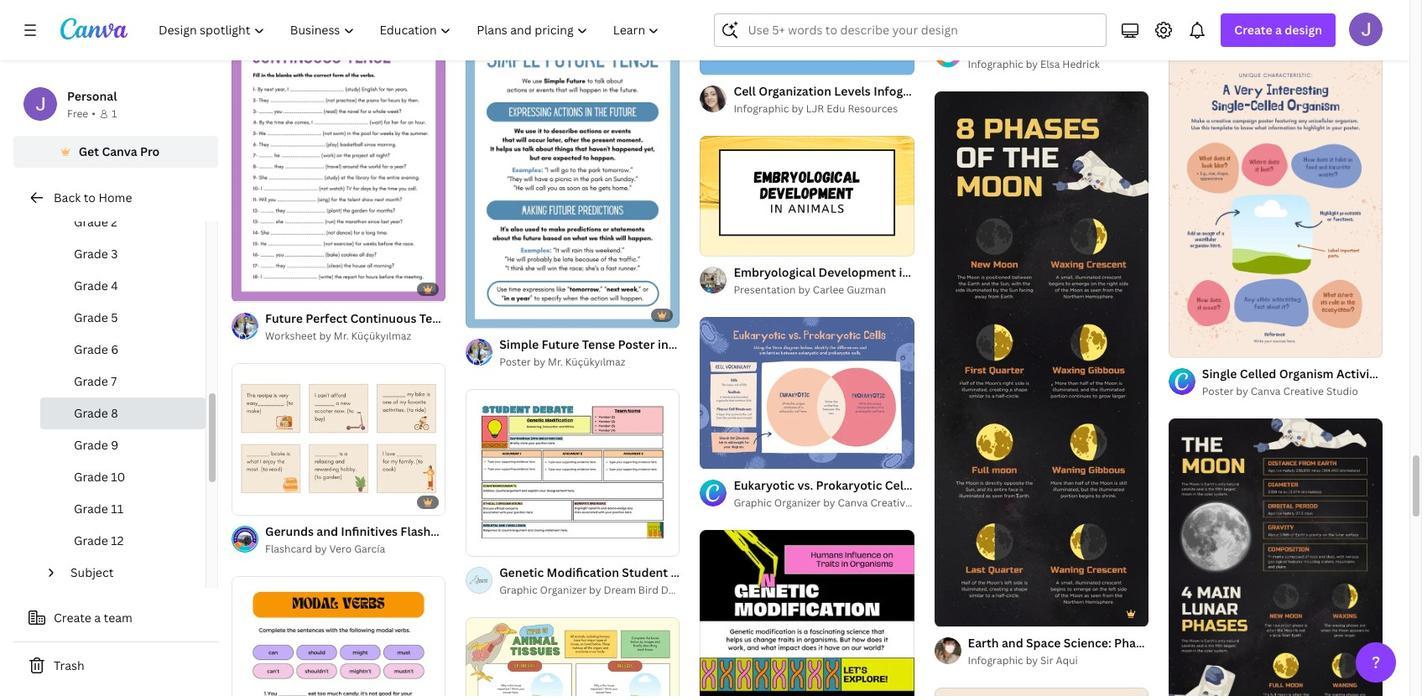 Task type: vqa. For each thing, say whether or not it's contained in the screenshot.
topmost "&"
no



Task type: describe. For each thing, give the bounding box(es) containing it.
hedrick
[[1063, 57, 1100, 72]]

by inside presentation by the ocean project | world oc link
[[1267, 20, 1279, 35]]

oc
[[1410, 20, 1423, 35]]

infographic up hedrick
[[1048, 39, 1114, 55]]

aqui
[[1056, 654, 1078, 668]]

graphic organizer by dream bird designs
[[500, 584, 699, 598]]

grade for grade 11
[[74, 501, 108, 517]]

genetic modification educational infographic in colorful lined style image
[[700, 531, 915, 697]]

elsa
[[1041, 57, 1060, 72]]

presentation by carlee guzman link
[[734, 282, 915, 299]]

0 horizontal spatial küçükyılmaz
[[351, 329, 411, 343]]

subject
[[71, 565, 114, 581]]

0 vertical spatial 2
[[111, 214, 118, 230]]

grade 5
[[74, 310, 118, 326]]

subject button
[[64, 557, 196, 589]]

blue inside simple future tense poster in blue white basic style poster by mr. küçükyilmaz
[[672, 337, 697, 353]]

organizer for dream
[[540, 584, 587, 598]]

grade 3
[[74, 246, 118, 262]]

grade 11
[[74, 501, 124, 517]]

grade for grade 12
[[74, 533, 108, 549]]

infographic by ljr edu resources link
[[734, 101, 915, 118]]

1 of 3 link
[[1169, 55, 1383, 358]]

basic
[[736, 337, 767, 353]]

cell organization levels infographic in blue grey in flat graphic style image
[[700, 0, 915, 75]]

designs
[[661, 584, 699, 598]]

white
[[700, 337, 734, 353]]

grade 5 link
[[40, 302, 206, 334]]

tense
[[582, 337, 615, 353]]

0 horizontal spatial 4
[[111, 278, 118, 294]]

sir
[[1041, 654, 1054, 668]]

team
[[104, 610, 133, 626]]

of for flashcard by vero garcía
[[250, 495, 260, 508]]

trash link
[[13, 650, 218, 683]]

grade for grade 2
[[74, 214, 108, 230]]

a for team
[[94, 610, 101, 626]]

11
[[111, 501, 124, 517]]

the
[[1282, 20, 1300, 35]]

passive
[[968, 39, 1011, 55]]

•
[[92, 107, 96, 121]]

future perfect continuous tense worksheet in purple white basic style image
[[232, 0, 446, 302]]

9
[[111, 437, 119, 453]]

project
[[1336, 20, 1371, 35]]

get
[[79, 144, 99, 159]]

grade 6 link
[[40, 334, 206, 366]]

1 for poster by canva creative studio
[[1181, 338, 1186, 350]]

0 horizontal spatial 3
[[111, 246, 118, 262]]

by inside the poster by canva creative studio link
[[1237, 385, 1249, 399]]

free •
[[67, 107, 96, 121]]

guzman
[[847, 283, 887, 297]]

infographic by elsa hedrick link
[[968, 56, 1149, 73]]

of for graphic organizer by dream bird designs
[[485, 537, 494, 549]]

grade 12 link
[[40, 525, 206, 557]]

and
[[1159, 39, 1180, 55]]

by inside passive voice infographic in blue and orange bold style infographic by elsa hedrick
[[1026, 57, 1038, 72]]

1 of 4
[[478, 537, 502, 549]]

grade for grade 7
[[74, 374, 108, 389]]

organizer for canva
[[775, 496, 821, 511]]

gerunds and infinitives flashcards in cream and brown illustrative style image
[[232, 363, 446, 515]]

passive voice infographic in blue and orange bold style infographic by elsa hedrick
[[968, 39, 1286, 72]]

küçükyılmaz inside simple future tense poster in blue white basic style poster by mr. küçükyilmaz
[[566, 355, 626, 370]]

by inside presentation by carlee guzman link
[[799, 283, 811, 297]]

voice
[[1014, 39, 1045, 55]]

poster by canva creative studio link
[[1203, 384, 1383, 401]]

grade 8
[[74, 405, 118, 421]]

grade 2
[[74, 214, 118, 230]]

worksheet
[[265, 329, 317, 343]]

12
[[111, 533, 124, 549]]

presentation for presentation by carlee guzman
[[734, 283, 796, 297]]

carlee
[[813, 283, 845, 297]]

5
[[111, 310, 118, 326]]

edu
[[827, 102, 846, 116]]

grade 7 link
[[40, 366, 206, 398]]

1 of 10
[[712, 236, 742, 248]]

simple future tense poster in blue white basic style poster by mr. küçükyılmaz
[[500, 337, 799, 370]]

create a team button
[[13, 602, 218, 635]]

by inside "graphic organizer by dream bird designs" link
[[589, 584, 601, 598]]

1 for graphic organizer by canva creative studio
[[712, 449, 717, 462]]

canva inside button
[[102, 144, 137, 159]]

grade for grade 5
[[74, 310, 108, 326]]

flashcard
[[265, 542, 313, 556]]

infinitives infographic in beige and orange hand drawn style image
[[935, 689, 1149, 697]]

embryological development in animals science presentation yellow grunge image
[[700, 136, 915, 256]]

types of animal tissues activity science graphic organizer in pastel yellow green lined style image
[[466, 618, 680, 697]]

world
[[1379, 20, 1408, 35]]

graphic organizer by dream bird designs link
[[500, 583, 699, 600]]

1 horizontal spatial creative
[[1284, 385, 1325, 399]]

2 for graphic organizer by canva creative studio
[[731, 449, 736, 462]]

get canva pro
[[79, 144, 160, 159]]

presentation by the ocean project | world oc
[[1203, 20, 1423, 35]]

1 for graphic organizer by dream bird designs
[[478, 537, 483, 549]]

resources
[[848, 102, 898, 116]]

graphic for graphic organizer by dream bird designs
[[500, 584, 538, 598]]

single celled organism activity science poster in peach denim blue hand drawn style image
[[1169, 55, 1383, 358]]

simple future tense poster in blue white basic style link
[[500, 336, 799, 354]]



Task type: locate. For each thing, give the bounding box(es) containing it.
grade inside 'link'
[[74, 469, 108, 485]]

style inside simple future tense poster in blue white basic style poster by mr. küçükyilmaz
[[770, 337, 799, 353]]

to
[[84, 190, 96, 206]]

of for presentation by carlee guzman
[[719, 236, 729, 248]]

grade left 11
[[74, 501, 108, 517]]

1 vertical spatial organizer
[[540, 584, 587, 598]]

0 vertical spatial canva
[[102, 144, 137, 159]]

0 vertical spatial creative
[[1284, 385, 1325, 399]]

garcía
[[354, 542, 385, 556]]

by inside flashcard by vero garcía link
[[315, 542, 327, 556]]

1 of 2 link for by
[[232, 363, 446, 515]]

of for poster by canva creative studio
[[1188, 338, 1197, 350]]

1 vertical spatial poster
[[500, 355, 531, 370]]

1 horizontal spatial studio
[[1327, 385, 1359, 399]]

back
[[54, 190, 81, 206]]

7 grade from the top
[[74, 405, 108, 421]]

infographic left sir
[[968, 654, 1024, 668]]

1 horizontal spatial canva
[[838, 496, 868, 511]]

0 horizontal spatial creative
[[871, 496, 911, 511]]

2 vertical spatial canva
[[838, 496, 868, 511]]

of for graphic organizer by canva creative studio
[[719, 449, 729, 462]]

poster
[[618, 337, 655, 353], [500, 355, 531, 370], [1203, 385, 1234, 399]]

1 of 4 link
[[466, 390, 680, 557]]

grade left 6
[[74, 342, 108, 358]]

in left white
[[658, 337, 669, 353]]

1 horizontal spatial 1 of 2
[[712, 449, 736, 462]]

1 inside "link"
[[478, 537, 483, 549]]

0 horizontal spatial create
[[54, 610, 91, 626]]

a left "design"
[[1276, 22, 1283, 38]]

presentation for presentation by the ocean project | world oc
[[1203, 20, 1265, 35]]

0 vertical spatial küçükyılmaz
[[351, 329, 411, 343]]

blue
[[1130, 39, 1156, 55], [672, 337, 697, 353]]

of
[[719, 236, 729, 248], [1188, 338, 1197, 350], [719, 449, 729, 462], [250, 495, 260, 508], [485, 537, 494, 549]]

0 horizontal spatial 2
[[111, 214, 118, 230]]

1 horizontal spatial presentation
[[1203, 20, 1265, 35]]

grade 9 link
[[40, 430, 206, 462]]

grade inside "link"
[[74, 501, 108, 517]]

2 horizontal spatial poster
[[1203, 385, 1234, 399]]

1 of 10 link
[[700, 136, 915, 256]]

grade down grade 9
[[74, 469, 108, 485]]

1 of 3
[[1181, 338, 1205, 350]]

0 vertical spatial presentation
[[1203, 20, 1265, 35]]

grade left 12
[[74, 533, 108, 549]]

english modal verbs grammar worksheet in blue and pink minimal style image
[[232, 577, 446, 697]]

4 grade from the top
[[74, 310, 108, 326]]

1 vertical spatial studio
[[914, 496, 946, 511]]

7
[[111, 374, 117, 389]]

0 vertical spatial organizer
[[775, 496, 821, 511]]

free
[[67, 107, 88, 121]]

a inside 'dropdown button'
[[1276, 22, 1283, 38]]

4 inside "link"
[[496, 537, 502, 549]]

10
[[731, 236, 742, 248], [111, 469, 125, 485]]

11 grade from the top
[[74, 533, 108, 549]]

2 vertical spatial poster
[[1203, 385, 1234, 399]]

0 horizontal spatial 1 of 2
[[243, 495, 267, 508]]

style down create a design
[[1257, 39, 1286, 55]]

trash
[[54, 658, 84, 674]]

0 horizontal spatial organizer
[[540, 584, 587, 598]]

infographic down "passive"
[[968, 57, 1024, 72]]

1 vertical spatial style
[[770, 337, 799, 353]]

1 inside 'link'
[[712, 236, 717, 248]]

graphic organizer by canva creative studio link
[[734, 495, 946, 512]]

1 vertical spatial in
[[658, 337, 669, 353]]

0 vertical spatial 4
[[111, 278, 118, 294]]

a inside button
[[94, 610, 101, 626]]

grade 4
[[74, 278, 118, 294]]

of inside 1 of 3 link
[[1188, 338, 1197, 350]]

1 vertical spatial create
[[54, 610, 91, 626]]

by inside simple future tense poster in blue white basic style poster by mr. küçükyilmaz
[[534, 355, 546, 370]]

0 horizontal spatial 1 of 2 link
[[232, 363, 446, 515]]

home
[[99, 190, 132, 206]]

graphic inside "graphic organizer by dream bird designs" link
[[500, 584, 538, 598]]

infographic by sir aqui link
[[968, 653, 1149, 670]]

mr.
[[334, 329, 349, 343], [548, 355, 563, 370]]

0 horizontal spatial 10
[[111, 469, 125, 485]]

1 horizontal spatial 10
[[731, 236, 742, 248]]

1 of 2 for graphic organizer by canva creative studio
[[712, 449, 736, 462]]

1 of 2 link for organizer
[[700, 317, 915, 469]]

poster by canva creative studio
[[1203, 385, 1359, 399]]

0 vertical spatial graphic
[[734, 496, 772, 511]]

1 vertical spatial mr.
[[548, 355, 563, 370]]

2 horizontal spatial canva
[[1251, 385, 1281, 399]]

grade
[[74, 214, 108, 230], [74, 246, 108, 262], [74, 278, 108, 294], [74, 310, 108, 326], [74, 342, 108, 358], [74, 374, 108, 389], [74, 405, 108, 421], [74, 437, 108, 453], [74, 469, 108, 485], [74, 501, 108, 517], [74, 533, 108, 549]]

grade down grade 3
[[74, 278, 108, 294]]

grade 10
[[74, 469, 125, 485]]

organizer
[[775, 496, 821, 511], [540, 584, 587, 598]]

grade for grade 3
[[74, 246, 108, 262]]

0 vertical spatial a
[[1276, 22, 1283, 38]]

0 vertical spatial style
[[1257, 39, 1286, 55]]

0 horizontal spatial graphic
[[500, 584, 538, 598]]

1 horizontal spatial a
[[1276, 22, 1283, 38]]

1 horizontal spatial 1 of 2 link
[[700, 317, 915, 469]]

1 vertical spatial 1 of 2
[[243, 495, 267, 508]]

1 horizontal spatial poster
[[618, 337, 655, 353]]

a for design
[[1276, 22, 1283, 38]]

0 horizontal spatial blue
[[672, 337, 697, 353]]

10 grade from the top
[[74, 501, 108, 517]]

|
[[1373, 20, 1376, 35]]

grade down the grade 2 at the left top of the page
[[74, 246, 108, 262]]

jacob simon image
[[1350, 13, 1383, 46]]

back to home
[[54, 190, 132, 206]]

1 horizontal spatial mr.
[[548, 355, 563, 370]]

3
[[111, 246, 118, 262], [1199, 338, 1205, 350]]

10 inside 'link'
[[111, 469, 125, 485]]

flashcard by vero garcía
[[265, 542, 385, 556]]

create inside button
[[54, 610, 91, 626]]

Search search field
[[748, 14, 1097, 46]]

earth and space science: phases of the moon educational infographic in dark gray and yellow illustrative style image
[[935, 92, 1149, 627]]

2 for flashcard by vero garcía
[[262, 495, 267, 508]]

graphic for graphic organizer by canva creative studio
[[734, 496, 772, 511]]

1 horizontal spatial graphic
[[734, 496, 772, 511]]

simple
[[500, 337, 539, 353]]

2 vertical spatial 2
[[262, 495, 267, 508]]

grade for grade 8
[[74, 405, 108, 421]]

create left team
[[54, 610, 91, 626]]

blue inside passive voice infographic in blue and orange bold style infographic by elsa hedrick
[[1130, 39, 1156, 55]]

5 grade from the top
[[74, 342, 108, 358]]

1 horizontal spatial 3
[[1199, 338, 1205, 350]]

by inside graphic organizer by canva creative studio link
[[824, 496, 836, 511]]

style
[[1257, 39, 1286, 55], [770, 337, 799, 353]]

mr. down future
[[548, 355, 563, 370]]

top level navigation element
[[148, 13, 674, 47]]

0 horizontal spatial canva
[[102, 144, 137, 159]]

1 vertical spatial a
[[94, 610, 101, 626]]

2 horizontal spatial 2
[[731, 449, 736, 462]]

grade 12
[[74, 533, 124, 549]]

infographic left ljr
[[734, 102, 789, 116]]

a left team
[[94, 610, 101, 626]]

blue left and
[[1130, 39, 1156, 55]]

presentation by the ocean project | world oc link
[[1203, 20, 1423, 36]]

1 horizontal spatial küçükyılmaz
[[566, 355, 626, 370]]

presentation up the bold at right top
[[1203, 20, 1265, 35]]

mr. inside simple future tense poster in blue white basic style poster by mr. küçükyilmaz
[[548, 355, 563, 370]]

pro
[[140, 144, 160, 159]]

passive voice infographic in blue and orange bold style link
[[968, 38, 1286, 56]]

1 vertical spatial 2
[[731, 449, 736, 462]]

create a design
[[1235, 22, 1323, 38]]

create up the bold at right top
[[1235, 22, 1273, 38]]

create for create a team
[[54, 610, 91, 626]]

grade for grade 9
[[74, 437, 108, 453]]

1 vertical spatial 10
[[111, 469, 125, 485]]

grade for grade 4
[[74, 278, 108, 294]]

by inside worksheet by mr. küçükyılmaz link
[[319, 329, 331, 343]]

create for create a design
[[1235, 22, 1273, 38]]

0 vertical spatial 10
[[731, 236, 742, 248]]

graphic organizer by canva creative studio
[[734, 496, 946, 511]]

1 horizontal spatial style
[[1257, 39, 1286, 55]]

graphic inside graphic organizer by canva creative studio link
[[734, 496, 772, 511]]

0 horizontal spatial studio
[[914, 496, 946, 511]]

style for passive voice infographic in blue and orange bold style
[[1257, 39, 1286, 55]]

0 horizontal spatial presentation
[[734, 283, 796, 297]]

bold
[[1227, 39, 1254, 55]]

0 horizontal spatial in
[[658, 337, 669, 353]]

0 horizontal spatial poster
[[500, 355, 531, 370]]

None search field
[[715, 13, 1107, 47]]

genetic modification student debate graphic organizer in colorful lined style image
[[466, 391, 680, 556]]

design
[[1285, 22, 1323, 38]]

poster right tense at the left
[[618, 337, 655, 353]]

blue left white
[[672, 337, 697, 353]]

grade left 5
[[74, 310, 108, 326]]

1 vertical spatial küçükyılmaz
[[566, 355, 626, 370]]

6
[[111, 342, 119, 358]]

grade for grade 10
[[74, 469, 108, 485]]

poster by mr. küçükyılmaz link
[[500, 354, 680, 371]]

grade 7
[[74, 374, 117, 389]]

worksheet by mr. küçükyılmaz link
[[265, 328, 446, 345]]

style for simple future tense poster in blue white basic style
[[770, 337, 799, 353]]

eukaryotic vs. prokaryotic cells activity science graphic organizer in denim blue peach hand drawn style image
[[700, 318, 915, 469]]

personal
[[67, 88, 117, 104]]

8
[[111, 405, 118, 421]]

1 horizontal spatial 4
[[496, 537, 502, 549]]

infographic
[[1048, 39, 1114, 55], [968, 57, 1024, 72], [734, 102, 789, 116], [968, 654, 1024, 668]]

creative
[[1284, 385, 1325, 399], [871, 496, 911, 511]]

canva
[[102, 144, 137, 159], [1251, 385, 1281, 399], [838, 496, 868, 511]]

0 vertical spatial 3
[[111, 246, 118, 262]]

0 vertical spatial mr.
[[334, 329, 349, 343]]

by inside infographic by sir aqui link
[[1026, 654, 1038, 668]]

back to home link
[[13, 181, 218, 215]]

1 for presentation by carlee guzman
[[712, 236, 717, 248]]

0 vertical spatial create
[[1235, 22, 1273, 38]]

1 horizontal spatial organizer
[[775, 496, 821, 511]]

0 horizontal spatial style
[[770, 337, 799, 353]]

by inside the infographic by ljr edu resources link
[[792, 102, 804, 116]]

8 grade from the top
[[74, 437, 108, 453]]

orange
[[1183, 39, 1224, 55]]

1 grade from the top
[[74, 214, 108, 230]]

in inside passive voice infographic in blue and orange bold style infographic by elsa hedrick
[[1116, 39, 1127, 55]]

dream
[[604, 584, 636, 598]]

poster down 1 of 3
[[1203, 385, 1234, 399]]

grade down to
[[74, 214, 108, 230]]

1 horizontal spatial in
[[1116, 39, 1127, 55]]

get canva pro button
[[13, 136, 218, 168]]

0 vertical spatial blue
[[1130, 39, 1156, 55]]

style right basic
[[770, 337, 799, 353]]

of inside '1 of 4' "link"
[[485, 537, 494, 549]]

of inside 1 of 10 'link'
[[719, 236, 729, 248]]

0 vertical spatial in
[[1116, 39, 1127, 55]]

1 of 2 for flashcard by vero garcía
[[243, 495, 267, 508]]

3 grade from the top
[[74, 278, 108, 294]]

create inside 'dropdown button'
[[1235, 22, 1273, 38]]

presentation up basic
[[734, 283, 796, 297]]

1 horizontal spatial create
[[1235, 22, 1273, 38]]

0 horizontal spatial a
[[94, 610, 101, 626]]

1 vertical spatial 4
[[496, 537, 502, 549]]

2 grade from the top
[[74, 246, 108, 262]]

studio
[[1327, 385, 1359, 399], [914, 496, 946, 511]]

poster down the simple
[[500, 355, 531, 370]]

mr. right worksheet
[[334, 329, 349, 343]]

grade for grade 6
[[74, 342, 108, 358]]

1 vertical spatial graphic
[[500, 584, 538, 598]]

passive voice infographic in blue and orange bold style image
[[935, 0, 1149, 30]]

6 grade from the top
[[74, 374, 108, 389]]

in left and
[[1116, 39, 1127, 55]]

in inside simple future tense poster in blue white basic style poster by mr. küçükyilmaz
[[658, 337, 669, 353]]

grade 6
[[74, 342, 119, 358]]

4
[[111, 278, 118, 294], [496, 537, 502, 549]]

1 vertical spatial 3
[[1199, 338, 1205, 350]]

1 vertical spatial canva
[[1251, 385, 1281, 399]]

simple future tense poster in blue white basic style image
[[466, 26, 680, 328]]

10 inside 'link'
[[731, 236, 742, 248]]

worksheet by mr. küçükyılmaz
[[265, 329, 411, 343]]

grade 10 link
[[40, 462, 206, 494]]

0 vertical spatial poster
[[618, 337, 655, 353]]

grade 4 link
[[40, 270, 206, 302]]

vero
[[330, 542, 352, 556]]

1 for flashcard by vero garcía
[[243, 495, 248, 508]]

grade 9
[[74, 437, 119, 453]]

1 vertical spatial blue
[[672, 337, 697, 353]]

grade 2 link
[[40, 206, 206, 238]]

1 vertical spatial presentation
[[734, 283, 796, 297]]

1 horizontal spatial blue
[[1130, 39, 1156, 55]]

küçükyılmaz
[[351, 329, 411, 343], [566, 355, 626, 370]]

style inside passive voice infographic in blue and orange bold style infographic by elsa hedrick
[[1257, 39, 1286, 55]]

infographic by ljr edu resources
[[734, 102, 898, 116]]

0 horizontal spatial mr.
[[334, 329, 349, 343]]

create a design button
[[1222, 13, 1336, 47]]

grade 3 link
[[40, 238, 206, 270]]

presentation by carlee guzman
[[734, 283, 887, 297]]

grade left 9
[[74, 437, 108, 453]]

grade left 7
[[74, 374, 108, 389]]

1 vertical spatial creative
[[871, 496, 911, 511]]

0 vertical spatial studio
[[1327, 385, 1359, 399]]

ocean
[[1302, 20, 1333, 35]]

9 grade from the top
[[74, 469, 108, 485]]

0 vertical spatial 1 of 2
[[712, 449, 736, 462]]

grade left 8
[[74, 405, 108, 421]]

flashcard by vero garcía link
[[265, 541, 446, 558]]

infographic by sir aqui
[[968, 654, 1078, 668]]

1 horizontal spatial 2
[[262, 495, 267, 508]]



